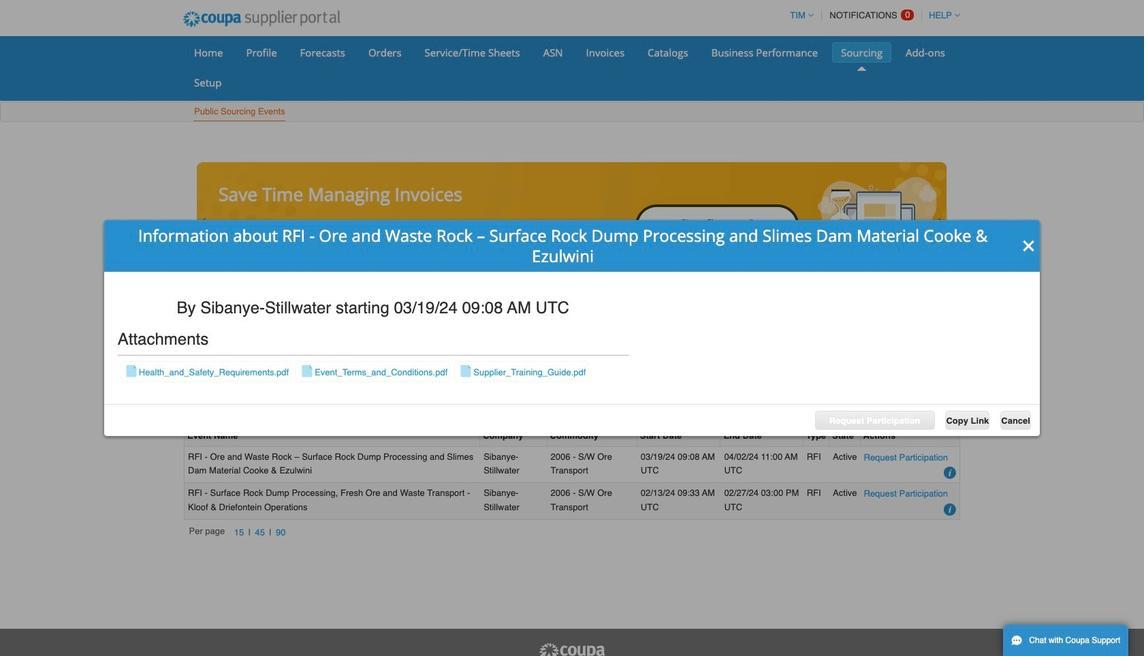 Task type: vqa. For each thing, say whether or not it's contained in the screenshot.
the Search text box
yes



Task type: describe. For each thing, give the bounding box(es) containing it.
information about rfi - ore and waste rock – surface rock dump processing and slimes dam material cooke & ezulwini dialog
[[104, 220, 1040, 436]]

1 vertical spatial coupa supplier portal image
[[538, 643, 607, 656]]

actions element
[[861, 426, 960, 447]]

previous image
[[198, 217, 209, 227]]

0 horizontal spatial coupa supplier portal image
[[174, 2, 349, 36]]

type element
[[804, 426, 830, 447]]

company element
[[481, 426, 548, 447]]



Task type: locate. For each thing, give the bounding box(es) containing it.
end date element
[[721, 426, 804, 447]]

Search text field
[[860, 381, 955, 400]]

coupa supplier portal image
[[174, 2, 349, 36], [538, 643, 607, 656]]

0 vertical spatial coupa supplier portal image
[[174, 2, 349, 36]]

state element
[[830, 426, 861, 447]]

commodity element
[[548, 426, 638, 447]]

tab list
[[184, 358, 961, 377]]

navigation
[[189, 525, 290, 540]]

start date element
[[638, 426, 721, 447]]

close image
[[1023, 239, 1036, 253]]

1 horizontal spatial coupa supplier portal image
[[538, 643, 607, 656]]

event name element
[[185, 426, 481, 447]]



